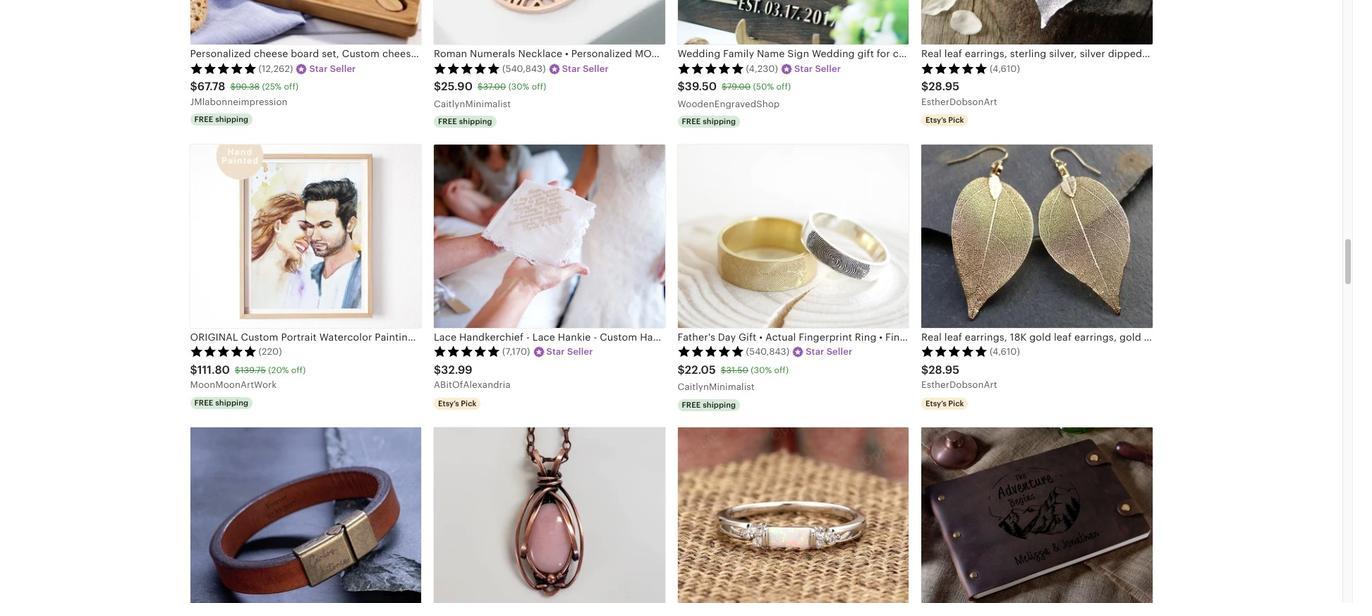 Task type: locate. For each thing, give the bounding box(es) containing it.
lace handkerchief - lace hankie - custom handkerchief - embroidered handkerchief - bridal handkerchief - personalized wedding handkerchief image
[[434, 145, 665, 328]]

free for 67.78
[[194, 115, 213, 124]]

off) inside $ 67.78 $ 90.38 (25% off) jmlabonneimpression
[[284, 82, 299, 92]]

shipping down moonmoonartwork at the left of page
[[215, 399, 249, 407]]

off) right 31.50
[[775, 365, 789, 375]]

seller for 22.05
[[827, 347, 853, 357]]

1 $ 28.95 estherdobsonart from the top
[[922, 80, 998, 107]]

abitofalexandria
[[434, 380, 511, 391]]

(30% right 31.50
[[751, 365, 772, 375]]

1 vertical spatial $ 28.95 estherdobsonart
[[922, 363, 998, 391]]

off)
[[284, 82, 299, 92], [532, 82, 547, 92], [777, 82, 791, 92], [291, 365, 306, 375], [775, 365, 789, 375]]

star seller
[[309, 63, 356, 74], [562, 63, 609, 74], [795, 63, 841, 74], [547, 347, 593, 357], [806, 347, 853, 357]]

0 vertical spatial estherdobsonart
[[922, 97, 998, 107]]

free down 25.90
[[438, 117, 457, 126]]

1 vertical spatial (540,843)
[[746, 347, 790, 357]]

1 28.95 from the top
[[929, 80, 960, 93]]

(540,843) up 31.50
[[746, 347, 790, 357]]

caitlynminimalist for 22.05
[[678, 382, 755, 393]]

67.78
[[197, 80, 225, 93]]

wedding family name sign wedding gift for couple personalized family name wedding established sign custom family sign anniversary gift ra #2 image
[[678, 0, 909, 45]]

1 vertical spatial 28.95
[[929, 363, 960, 377]]

pick for real leaf earrings, sterling silver, silver dipped leaves, natural jewelry, woodland jewelry, wedding jewelry, bridal earrings, gift for her image on the top of the page
[[949, 116, 965, 124]]

0 horizontal spatial caitlynminimalist
[[434, 99, 511, 109]]

caitlynminimalist down 25.90
[[434, 99, 511, 109]]

shipping down jmlabonneimpression on the top left of page
[[215, 115, 249, 124]]

2 (4,610) from the top
[[990, 347, 1021, 357]]

(4,610)
[[990, 63, 1021, 74], [990, 347, 1021, 357]]

5 out of 5 stars image for father's day gift • actual fingerprint ring • fingerprint band ring • personalized fingerprint band • eternity ring • wedding band • rm25 image
[[678, 346, 744, 357]]

28.95 for real leaf earrings, sterling silver, silver dipped leaves, natural jewelry, woodland jewelry, wedding jewelry, bridal earrings, gift for her image on the top of the page
[[929, 80, 960, 93]]

5 out of 5 stars image for roman numerals necklace • personalized mother jewelry • monogram necklace • wedding gift • custom date necklace • anniversary gift • nm26 image
[[434, 63, 500, 74]]

personalized cheese board set, custom cheese board set, engraved cutting board, wedding gifts, gifts for the couple, christmas gifts image
[[190, 0, 421, 45]]

etsy's pick for lace handkerchief - lace hankie - custom handkerchief - embroidered handkerchief - bridal handkerchief - personalized wedding handkerchief image
[[438, 399, 477, 408]]

1 vertical spatial estherdobsonart
[[922, 380, 998, 391]]

estherdobsonart
[[922, 97, 998, 107], [922, 380, 998, 391]]

pick for lace handkerchief - lace hankie - custom handkerchief - embroidered handkerchief - bridal handkerchief - personalized wedding handkerchief image
[[461, 399, 477, 408]]

(30% inside $ 22.05 $ 31.50 (30% off) caitlynminimalist
[[751, 365, 772, 375]]

28.95
[[929, 80, 960, 93], [929, 363, 960, 377]]

(220)
[[259, 347, 282, 357]]

free
[[194, 115, 213, 124], [438, 117, 457, 126], [682, 117, 701, 126], [194, 399, 213, 407], [682, 401, 701, 409]]

1 (4,610) from the top
[[990, 63, 1021, 74]]

off) for 22.05
[[775, 365, 789, 375]]

2 28.95 from the top
[[929, 363, 960, 377]]

(4,230)
[[746, 63, 779, 74]]

free shipping for 39.50
[[682, 117, 736, 126]]

1 horizontal spatial (540,843)
[[746, 347, 790, 357]]

0 horizontal spatial (30%
[[509, 82, 530, 92]]

32.99
[[441, 363, 473, 377]]

off) inside $ 39.50 $ 79.00 (50% off) woodenengravedshop
[[777, 82, 791, 92]]

pick for real leaf earrings, 18k gold leaf earrings, gold earrings dangle, gold dangle earrings, drop statement earrings, boho earrings, gift for her image
[[949, 399, 965, 408]]

off) right the 37.00
[[532, 82, 547, 92]]

1 estherdobsonart from the top
[[922, 97, 998, 107]]

111.80
[[198, 363, 230, 377]]

0 vertical spatial (30%
[[509, 82, 530, 92]]

$ 28.95 estherdobsonart for real leaf earrings, 18k gold leaf earrings, gold earrings dangle, gold dangle earrings, drop statement earrings, boho earrings, gift for her image
[[922, 363, 998, 391]]

real leaf earrings, 18k gold leaf earrings, gold earrings dangle, gold dangle earrings, drop statement earrings, boho earrings, gift for her image
[[922, 145, 1153, 328]]

(540,843) for 22.05
[[746, 347, 790, 357]]

off) right (20%
[[291, 365, 306, 375]]

shipping down $ 22.05 $ 31.50 (30% off) caitlynminimalist
[[703, 401, 736, 409]]

star
[[309, 63, 328, 74], [562, 63, 581, 74], [795, 63, 813, 74], [547, 347, 565, 357], [806, 347, 825, 357]]

star seller for 39.50
[[795, 63, 841, 74]]

shipping down woodenengravedshop
[[703, 117, 736, 126]]

$ 28.95 estherdobsonart
[[922, 80, 998, 107], [922, 363, 998, 391]]

shipping for 22.05
[[703, 401, 736, 409]]

seller
[[330, 63, 356, 74], [583, 63, 609, 74], [816, 63, 841, 74], [567, 347, 593, 357], [827, 347, 853, 357]]

0 vertical spatial caitlynminimalist
[[434, 99, 511, 109]]

(30% right the 37.00
[[509, 82, 530, 92]]

moonmoonartwork
[[190, 380, 277, 391]]

star for 22.05
[[806, 347, 825, 357]]

free down 39.50 on the top
[[682, 117, 701, 126]]

off) inside $ 25.90 $ 37.00 (30% off) caitlynminimalist
[[532, 82, 547, 92]]

90.38
[[236, 82, 260, 92]]

free for 22.05
[[682, 401, 701, 409]]

free down 111.80 at the bottom
[[194, 399, 213, 407]]

$
[[190, 80, 197, 93], [434, 80, 441, 93], [678, 80, 685, 93], [922, 80, 929, 93], [230, 82, 236, 92], [478, 82, 483, 92], [722, 82, 727, 92], [190, 363, 198, 377], [434, 363, 441, 377], [678, 363, 685, 377], [922, 363, 929, 377], [235, 365, 240, 375], [721, 365, 727, 375]]

free shipping down moonmoonartwork at the left of page
[[194, 399, 249, 407]]

2 $ 28.95 estherdobsonart from the top
[[922, 363, 998, 391]]

free shipping
[[194, 115, 249, 124], [438, 117, 493, 126], [682, 117, 736, 126], [194, 399, 249, 407], [682, 401, 736, 409]]

1 horizontal spatial caitlynminimalist
[[678, 382, 755, 393]]

free shipping for 111.80
[[194, 399, 249, 407]]

free shipping down woodenengravedshop
[[682, 117, 736, 126]]

5 out of 5 stars image for personalized cheese board set, custom cheese board set, engraved cutting board, wedding gifts, gifts for the couple, christmas gifts image
[[190, 63, 257, 74]]

0 vertical spatial $ 28.95 estherdobsonart
[[922, 80, 998, 107]]

shipping for 67.78
[[215, 115, 249, 124]]

leather personalized adventure book for couple, custom adventure leather journal, honeymoon memory book in leather image
[[922, 428, 1153, 604]]

free shipping down 22.05
[[682, 401, 736, 409]]

caitlynminimalist
[[434, 99, 511, 109], [678, 382, 755, 393]]

5 out of 5 stars image
[[190, 63, 257, 74], [434, 63, 500, 74], [678, 63, 744, 74], [922, 63, 988, 74], [190, 346, 257, 357], [434, 346, 500, 357], [678, 346, 744, 357], [922, 346, 988, 357]]

shipping down $ 25.90 $ 37.00 (30% off) caitlynminimalist at the top left
[[459, 117, 493, 126]]

37.00
[[483, 82, 506, 92]]

(540,843) up the 37.00
[[503, 63, 546, 74]]

free shipping down 25.90
[[438, 117, 493, 126]]

caitlynminimalist down 22.05
[[678, 382, 755, 393]]

off) inside $ 111.80 $ 139.75 (20% off) moonmoonartwork
[[291, 365, 306, 375]]

off) for 111.80
[[291, 365, 306, 375]]

star for 25.90
[[562, 63, 581, 74]]

etsy's
[[926, 116, 947, 124], [438, 399, 459, 408], [926, 399, 947, 408]]

0 vertical spatial (4,610)
[[990, 63, 1021, 74]]

(30% inside $ 25.90 $ 37.00 (30% off) caitlynminimalist
[[509, 82, 530, 92]]

0 horizontal spatial (540,843)
[[503, 63, 546, 74]]

etsy's for real leaf earrings, 18k gold leaf earrings, gold earrings dangle, gold dangle earrings, drop statement earrings, boho earrings, gift for her image
[[926, 399, 947, 408]]

0 vertical spatial 28.95
[[929, 80, 960, 93]]

1 vertical spatial caitlynminimalist
[[678, 382, 755, 393]]

off) inside $ 22.05 $ 31.50 (30% off) caitlynminimalist
[[775, 365, 789, 375]]

roman numerals necklace • personalized mother jewelry • monogram necklace • wedding gift • custom date necklace • anniversary gift • nm26 image
[[434, 0, 665, 45]]

(540,843)
[[503, 63, 546, 74], [746, 347, 790, 357]]

off) right (25%
[[284, 82, 299, 92]]

free down 22.05
[[682, 401, 701, 409]]

(30%
[[509, 82, 530, 92], [751, 365, 772, 375]]

2 estherdobsonart from the top
[[922, 380, 998, 391]]

0 vertical spatial (540,843)
[[503, 63, 546, 74]]

pick
[[949, 116, 965, 124], [461, 399, 477, 408], [949, 399, 965, 408]]

free for 111.80
[[194, 399, 213, 407]]

leather personalized bracelet, custom cuff bracelet, wrap bracelet for men, custom cuff bracelet, full grain leather mens bracelet image
[[190, 428, 421, 604]]

free down 67.78
[[194, 115, 213, 124]]

1 horizontal spatial (30%
[[751, 365, 772, 375]]

1 vertical spatial (30%
[[751, 365, 772, 375]]

free shipping down jmlabonneimpression on the top left of page
[[194, 115, 249, 124]]

(50%
[[753, 82, 774, 92]]

off) right (50%
[[777, 82, 791, 92]]

free shipping for 25.90
[[438, 117, 493, 126]]

1 vertical spatial (4,610)
[[990, 347, 1021, 357]]

star for 67.78
[[309, 63, 328, 74]]

caitlynminimalist inside $ 25.90 $ 37.00 (30% off) caitlynminimalist
[[434, 99, 511, 109]]

(30% for 22.05
[[751, 365, 772, 375]]

estherdobsonart for real leaf earrings, 18k gold leaf earrings, gold earrings dangle, gold dangle earrings, drop statement earrings, boho earrings, gift for her image
[[922, 380, 998, 391]]

etsy's pick
[[926, 116, 965, 124], [438, 399, 477, 408], [926, 399, 965, 408]]

(4,610) for 5 out of 5 stars image related to real leaf earrings, sterling silver, silver dipped leaves, natural jewelry, woodland jewelry, wedding jewelry, bridal earrings, gift for her image on the top of the page
[[990, 63, 1021, 74]]

off) for 67.78
[[284, 82, 299, 92]]

shipping
[[215, 115, 249, 124], [459, 117, 493, 126], [703, 117, 736, 126], [215, 399, 249, 407], [703, 401, 736, 409]]

caitlynminimalist inside $ 22.05 $ 31.50 (30% off) caitlynminimalist
[[678, 382, 755, 393]]



Task type: vqa. For each thing, say whether or not it's contained in the screenshot.
station,
no



Task type: describe. For each thing, give the bounding box(es) containing it.
caitlynminimalist for 25.90
[[434, 99, 511, 109]]

$ 67.78 $ 90.38 (25% off) jmlabonneimpression
[[190, 80, 299, 107]]

off) for 39.50
[[777, 82, 791, 92]]

free for 39.50
[[682, 117, 701, 126]]

5 out of 5 stars image for real leaf earrings, sterling silver, silver dipped leaves, natural jewelry, woodland jewelry, wedding jewelry, bridal earrings, gift for her image on the top of the page
[[922, 63, 988, 74]]

22.05
[[685, 363, 716, 377]]

star seller for 22.05
[[806, 347, 853, 357]]

$ 28.95 estherdobsonart for real leaf earrings, sterling silver, silver dipped leaves, natural jewelry, woodland jewelry, wedding jewelry, bridal earrings, gift for her image on the top of the page
[[922, 80, 998, 107]]

peruvian pink opal necklace, wire wrapped pendant, wife gift for her, copper anniversary, 7th, 22nd, wedding anniversaries, october birthday image
[[434, 428, 665, 604]]

39.50
[[685, 80, 717, 93]]

shipping for 25.90
[[459, 117, 493, 126]]

jmlabonneimpression
[[190, 97, 288, 107]]

free shipping for 67.78
[[194, 115, 249, 124]]

free shipping for 22.05
[[682, 401, 736, 409]]

$ 25.90 $ 37.00 (30% off) caitlynminimalist
[[434, 80, 547, 109]]

139.75
[[240, 365, 266, 375]]

$ 111.80 $ 139.75 (20% off) moonmoonartwork
[[190, 363, 306, 391]]

(20%
[[268, 365, 289, 375]]

5 out of 5 stars image for wedding family name sign wedding gift for couple personalized family name wedding established sign custom family sign anniversary gift ra #2 image
[[678, 63, 744, 74]]

star seller for 67.78
[[309, 63, 356, 74]]

(12,262)
[[259, 63, 293, 74]]

father's day gift • actual fingerprint ring • fingerprint band ring • personalized fingerprint band • eternity ring • wedding band • rm25 image
[[678, 145, 909, 328]]

real leaf earrings, sterling silver, silver dipped leaves, natural jewelry, woodland jewelry, wedding jewelry, bridal earrings, gift for her image
[[922, 0, 1153, 45]]

79.00
[[727, 82, 751, 92]]

woodenengravedshop
[[678, 99, 780, 109]]

(30% for 25.90
[[509, 82, 530, 92]]

$ 22.05 $ 31.50 (30% off) caitlynminimalist
[[678, 363, 789, 393]]

off) for 25.90
[[532, 82, 547, 92]]

$ inside the "$ 32.99 abitofalexandria"
[[434, 363, 441, 377]]

etsy's for real leaf earrings, sterling silver, silver dipped leaves, natural jewelry, woodland jewelry, wedding jewelry, bridal earrings, gift for her image on the top of the page
[[926, 116, 947, 124]]

(4,610) for real leaf earrings, 18k gold leaf earrings, gold earrings dangle, gold dangle earrings, drop statement earrings, boho earrings, gift for her image's 5 out of 5 stars image
[[990, 347, 1021, 357]]

shipping for 39.50
[[703, 117, 736, 126]]

etsy's pick for real leaf earrings, 18k gold leaf earrings, gold earrings dangle, gold dangle earrings, drop statement earrings, boho earrings, gift for her image
[[926, 399, 965, 408]]

seller for 25.90
[[583, 63, 609, 74]]

25.90
[[441, 80, 473, 93]]

$ 39.50 $ 79.00 (50% off) woodenengravedshop
[[678, 80, 791, 109]]

(540,843) for 25.90
[[503, 63, 546, 74]]

5 out of 5 stars image for lace handkerchief - lace hankie - custom handkerchief - embroidered handkerchief - bridal handkerchief - personalized wedding handkerchief image
[[434, 346, 500, 357]]

5 out of 5 stars image for real leaf earrings, 18k gold leaf earrings, gold earrings dangle, gold dangle earrings, drop statement earrings, boho earrings, gift for her image
[[922, 346, 988, 357]]

original custom portrait watercolor painting from photo to handmade wedding gift for couple, personalized anniversary gift, commission art image
[[190, 145, 421, 328]]

free for 25.90
[[438, 117, 457, 126]]

shipping for 111.80
[[215, 399, 249, 407]]

(7,170)
[[503, 347, 530, 357]]

28.95 for real leaf earrings, 18k gold leaf earrings, gold earrings dangle, gold dangle earrings, drop statement earrings, boho earrings, gift for her image
[[929, 363, 960, 377]]

(25%
[[262, 82, 282, 92]]

star for 39.50
[[795, 63, 813, 74]]

etsy's for lace handkerchief - lace hankie - custom handkerchief - embroidered handkerchief - bridal handkerchief - personalized wedding handkerchief image
[[438, 399, 459, 408]]

estherdobsonart for real leaf earrings, sterling silver, silver dipped leaves, natural jewelry, woodland jewelry, wedding jewelry, bridal earrings, gift for her image on the top of the page
[[922, 97, 998, 107]]

seller for 67.78
[[330, 63, 356, 74]]

etsy's pick for real leaf earrings, sterling silver, silver dipped leaves, natural jewelry, woodland jewelry, wedding jewelry, bridal earrings, gift for her image on the top of the page
[[926, 116, 965, 124]]

star seller for 25.90
[[562, 63, 609, 74]]

5 out of 5 stars image for original custom portrait watercolor painting from photo to handmade wedding gift for couple, personalized anniversary gift, commission art at the left
[[190, 346, 257, 357]]

seller for 39.50
[[816, 63, 841, 74]]

31.50
[[727, 365, 749, 375]]

$ 32.99 abitofalexandria
[[434, 363, 511, 391]]

vintage wedding ring, silver ring for women, opal engagement ring, dainty ring, women's promise ring, 10k solid gold  ring, wedding band image
[[678, 428, 909, 604]]



